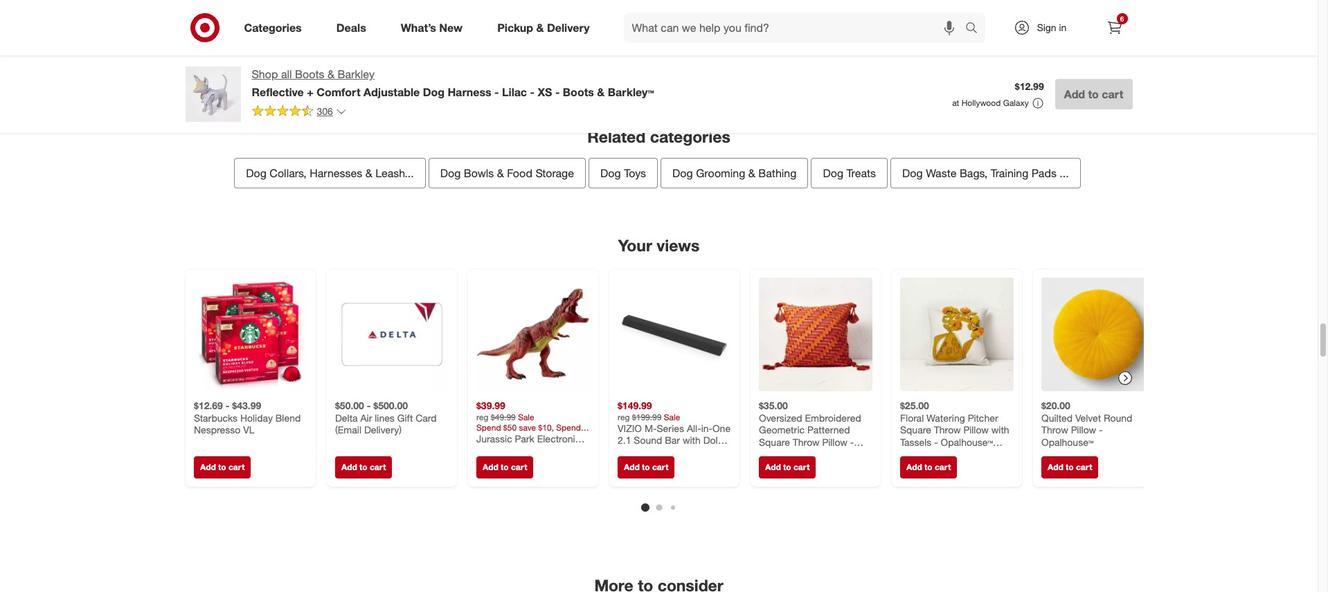 Task type: locate. For each thing, give the bounding box(es) containing it.
with down all-
[[683, 434, 701, 446]]

at
[[953, 98, 960, 108]]

1 horizontal spatial all
[[725, 33, 737, 47]]

boots up + at the top left
[[295, 67, 325, 81]]

- right tassels
[[935, 436, 938, 448]]

pillow inside '$35.00 oversized embroidered geometric patterned square throw pillow - opalhouse™ designed with jungalow™'
[[822, 436, 848, 448]]

dog inside 'link'
[[246, 166, 267, 180]]

starbucks holiday blend  nespresso vl image
[[194, 278, 307, 391]]

lines
[[375, 412, 395, 424]]

reg for $39.99
[[476, 412, 488, 422]]

opalhouse™ down pitcher at the right bottom of page
[[941, 436, 993, 448]]

shop
[[252, 67, 278, 81]]

barkley™
[[608, 85, 655, 99]]

geometric
[[759, 424, 805, 436]]

floral
[[900, 412, 924, 424]]

& left barkley™ in the top of the page
[[597, 85, 605, 99]]

add to cart button down $20.00 quilted velvet round throw pillow - opalhouse™
[[1042, 456, 1099, 479]]

$199.99
[[632, 412, 662, 422]]

in right sign
[[1060, 21, 1067, 33]]

add to cart
[[1065, 87, 1124, 101], [200, 462, 244, 472], [341, 462, 386, 472], [483, 462, 527, 472], [624, 462, 669, 472], [765, 462, 810, 472], [907, 462, 951, 472], [1048, 462, 1093, 472]]

reg inside '$39.99 reg $49.99 sale'
[[476, 412, 488, 422]]

$12.69
[[194, 400, 223, 411]]

to down and
[[642, 462, 650, 472]]

reg inside $149.99 reg $199.99 sale vizio m-series all-in-one 2.1 sound bar with dolby atmos and built in subwoofers - m213ad-k8
[[618, 412, 630, 422]]

throw inside $20.00 quilted velvet round throw pillow - opalhouse™
[[1042, 424, 1069, 436]]

& up comfort
[[328, 67, 335, 81]]

add to cart button down (email
[[335, 456, 392, 479]]

in inside $149.99 reg $199.99 sale vizio m-series all-in-one 2.1 sound bar with dolby atmos and built in subwoofers - m213ad-k8
[[689, 446, 697, 458]]

0 vertical spatial boots
[[295, 67, 325, 81]]

dog left 'bowls'
[[441, 166, 461, 180]]

dog treats
[[823, 166, 877, 180]]

square up tassels
[[900, 424, 932, 436]]

storage
[[536, 166, 574, 180]]

harnesses
[[310, 166, 363, 180]]

dog down categories
[[673, 166, 693, 180]]

& right pickup on the left
[[537, 20, 544, 34]]

all-
[[687, 422, 701, 434]]

0 horizontal spatial throw
[[793, 436, 820, 448]]

all inside shop all boots & barkley reflective + comfort adjustable dog harness - lilac - xs - boots & barkley™
[[281, 67, 292, 81]]

1 horizontal spatial sale
[[664, 412, 680, 422]]

& left bathing
[[749, 166, 756, 180]]

sale
[[518, 412, 534, 422], [664, 412, 680, 422]]

boots
[[295, 67, 325, 81], [563, 85, 594, 99]]

dog for dog bowls & food storage
[[441, 166, 461, 180]]

add to cart down nespresso
[[200, 462, 244, 472]]

at hollywood galaxy
[[953, 98, 1029, 108]]

with down watering
[[943, 448, 961, 460]]

$35.00
[[759, 400, 788, 411]]

all inside button
[[725, 33, 737, 47]]

designed down tassels
[[900, 448, 941, 460]]

add to cart down $20.00 quilted velvet round throw pillow - opalhouse™
[[1048, 462, 1093, 472]]

add down quilted
[[1048, 462, 1064, 472]]

add to cart down tassels
[[907, 462, 951, 472]]

add down nespresso
[[200, 462, 216, 472]]

jungalow™
[[964, 448, 1011, 460], [780, 460, 827, 472]]

pillow down patterned
[[822, 436, 848, 448]]

comfort
[[317, 85, 361, 99]]

add down $49.99
[[483, 462, 498, 472]]

add inside button
[[701, 33, 722, 47]]

dog for dog toys
[[601, 166, 621, 180]]

reg for $149.99
[[618, 412, 630, 422]]

2 horizontal spatial pillow
[[1071, 424, 1096, 436]]

$20.00
[[1042, 400, 1071, 411]]

- inside the $25.00 floral watering pitcher square throw pillow with tassels - opalhouse™ designed with jungalow™
[[935, 436, 938, 448]]

2 horizontal spatial opalhouse™
[[1042, 436, 1094, 448]]

dog left harness
[[423, 85, 445, 99]]

- left lilac
[[495, 85, 499, 99]]

pillow down velvet at the right bottom
[[1071, 424, 1096, 436]]

dog collars, harnesses & leash...
[[246, 166, 414, 180]]

add to cart button for $50.00 - $500.00 delta air lines gift card (email delivery)
[[335, 456, 392, 479]]

add to cart right $12.99
[[1065, 87, 1124, 101]]

0 horizontal spatial square
[[759, 436, 790, 448]]

bathing
[[759, 166, 797, 180]]

add all 4 to cart button
[[692, 24, 794, 55]]

to right 4
[[749, 33, 760, 47]]

pickup & delivery link
[[486, 12, 607, 43]]

add down (email
[[341, 462, 357, 472]]

jurassic park electronic real feel tyrannosaurus rex (target exclusive) image
[[476, 278, 590, 391]]

categories
[[244, 20, 302, 34]]

reg down the $149.99
[[618, 412, 630, 422]]

$12.99
[[1016, 80, 1045, 92]]

series
[[657, 422, 684, 434]]

add to cart button down sound
[[618, 456, 675, 479]]

& left leash...
[[366, 166, 373, 180]]

to inside button
[[749, 33, 760, 47]]

blend
[[275, 412, 301, 424]]

dog for dog waste bags, training pads ...
[[903, 166, 923, 180]]

with down "geometric"
[[759, 460, 777, 472]]

square down "geometric"
[[759, 436, 790, 448]]

throw inside the $25.00 floral watering pitcher square throw pillow with tassels - opalhouse™ designed with jungalow™
[[934, 424, 961, 436]]

1 horizontal spatial square
[[900, 424, 932, 436]]

$20.00 quilted velvet round throw pillow - opalhouse™
[[1042, 400, 1133, 448]]

0 vertical spatial all
[[725, 33, 737, 47]]

what's new link
[[389, 12, 480, 43]]

1 horizontal spatial boots
[[563, 85, 594, 99]]

add to cart down (email
[[341, 462, 386, 472]]

add down "geometric"
[[765, 462, 781, 472]]

reg down the $39.99
[[476, 412, 488, 422]]

dog waste bags, training pads ...
[[903, 166, 1070, 180]]

quilted
[[1042, 412, 1073, 424]]

waste
[[926, 166, 957, 180]]

0 horizontal spatial all
[[281, 67, 292, 81]]

$45.46
[[582, 31, 621, 47]]

cart down the $25.00 floral watering pitcher square throw pillow with tassels - opalhouse™ designed with jungalow™
[[935, 462, 951, 472]]

0 horizontal spatial sale
[[518, 412, 534, 422]]

to down (email
[[359, 462, 367, 472]]

quilted velvet round throw pillow - opalhouse™ image
[[1042, 278, 1155, 391]]

$43.99
[[232, 400, 261, 411]]

pillow inside the $25.00 floral watering pitcher square throw pillow with tassels - opalhouse™ designed with jungalow™
[[964, 424, 989, 436]]

0 vertical spatial jungalow™
[[964, 448, 1011, 460]]

add down atmos
[[624, 462, 640, 472]]

2 designed from the left
[[900, 448, 941, 460]]

2 sale from the left
[[664, 412, 680, 422]]

$39.99 reg $49.99 sale
[[476, 400, 534, 422]]

What can we help you find? suggestions appear below search field
[[624, 12, 969, 43]]

sign in link
[[1002, 12, 1089, 43]]

designed down patterned
[[814, 448, 854, 460]]

0 horizontal spatial in
[[689, 446, 697, 458]]

to
[[749, 33, 760, 47], [1089, 87, 1099, 101], [218, 462, 226, 472], [359, 462, 367, 472], [501, 462, 509, 472], [642, 462, 650, 472], [783, 462, 791, 472], [925, 462, 933, 472], [1066, 462, 1074, 472]]

1 vertical spatial jungalow™
[[780, 460, 827, 472]]

tassels
[[900, 436, 932, 448]]

1 horizontal spatial pillow
[[964, 424, 989, 436]]

- inside $149.99 reg $199.99 sale vizio m-series all-in-one 2.1 sound bar with dolby atmos and built in subwoofers - m213ad-k8
[[672, 459, 676, 470]]

add to cart button down tassels
[[900, 456, 957, 479]]

nespresso
[[194, 424, 240, 436]]

to down $20.00 quilted velvet round throw pillow - opalhouse™
[[1066, 462, 1074, 472]]

grooming
[[696, 166, 746, 180]]

in up m213ad-
[[689, 446, 697, 458]]

to down "geometric"
[[783, 462, 791, 472]]

0 horizontal spatial jungalow™
[[780, 460, 827, 472]]

1 vertical spatial square
[[759, 436, 790, 448]]

search
[[959, 22, 993, 36]]

sale right $49.99
[[518, 412, 534, 422]]

0 horizontal spatial opalhouse™
[[759, 448, 811, 460]]

delivery)
[[364, 424, 402, 436]]

dog left waste
[[903, 166, 923, 180]]

add to cart down "geometric"
[[765, 462, 810, 472]]

1 horizontal spatial in
[[1060, 21, 1067, 33]]

$39.99
[[476, 400, 505, 411]]

1 designed from the left
[[814, 448, 854, 460]]

square
[[900, 424, 932, 436], [759, 436, 790, 448]]

2 horizontal spatial throw
[[1042, 424, 1069, 436]]

dog left 'collars,'
[[246, 166, 267, 180]]

1 vertical spatial in
[[689, 446, 697, 458]]

sale up "bar"
[[664, 412, 680, 422]]

pads
[[1032, 166, 1057, 180]]

what's
[[401, 20, 436, 34]]

opalhouse™ down quilted
[[1042, 436, 1094, 448]]

holiday
[[240, 412, 273, 424]]

1 horizontal spatial reg
[[618, 412, 630, 422]]

adjustable
[[364, 85, 420, 99]]

to down $49.99
[[501, 462, 509, 472]]

0 horizontal spatial designed
[[814, 448, 854, 460]]

add to cart down and
[[624, 462, 669, 472]]

pillow down pitcher at the right bottom of page
[[964, 424, 989, 436]]

add to cart button for $149.99 reg $199.99 sale vizio m-series all-in-one 2.1 sound bar with dolby atmos and built in subwoofers - m213ad-k8
[[618, 456, 675, 479]]

all left 4
[[725, 33, 737, 47]]

- down built on the bottom right of the page
[[672, 459, 676, 470]]

opalhouse™ down "geometric"
[[759, 448, 811, 460]]

- up starbucks
[[225, 400, 229, 411]]

add to cart button down "geometric"
[[759, 456, 816, 479]]

add for $12.69 - $43.99 starbucks holiday blend nespresso vl
[[200, 462, 216, 472]]

sale inside $149.99 reg $199.99 sale vizio m-series all-in-one 2.1 sound bar with dolby atmos and built in subwoofers - m213ad-k8
[[664, 412, 680, 422]]

to down tassels
[[925, 462, 933, 472]]

throw down watering
[[934, 424, 961, 436]]

1 horizontal spatial throw
[[934, 424, 961, 436]]

and
[[648, 446, 665, 458]]

built
[[667, 446, 687, 458]]

cart for $50.00 - $500.00 delta air lines gift card (email delivery)
[[370, 462, 386, 472]]

1 horizontal spatial jungalow™
[[964, 448, 1011, 460]]

delivery
[[547, 20, 590, 34]]

add to cart button down nespresso
[[194, 456, 251, 479]]

1 horizontal spatial opalhouse™
[[941, 436, 993, 448]]

add to cart button down $49.99
[[476, 456, 533, 479]]

k8
[[718, 459, 730, 470]]

delta
[[335, 412, 358, 424]]

dog toys link
[[589, 158, 658, 189]]

0 horizontal spatial pillow
[[822, 436, 848, 448]]

add down tassels
[[907, 462, 922, 472]]

sale inside '$39.99 reg $49.99 sale'
[[518, 412, 534, 422]]

to down nespresso
[[218, 462, 226, 472]]

with
[[992, 424, 1010, 436], [683, 434, 701, 446], [943, 448, 961, 460], [759, 460, 777, 472]]

add to cart button for $20.00 quilted velvet round throw pillow - opalhouse™
[[1042, 456, 1099, 479]]

- down embroidered
[[850, 436, 854, 448]]

throw down patterned
[[793, 436, 820, 448]]

sale for $149.99
[[664, 412, 680, 422]]

dog left the treats
[[823, 166, 844, 180]]

- left xs at the left top
[[530, 85, 535, 99]]

cart right 4
[[763, 33, 785, 47]]

cart down $20.00 quilted velvet round throw pillow - opalhouse™
[[1076, 462, 1093, 472]]

$35.00 oversized embroidered geometric patterned square throw pillow - opalhouse™ designed with jungalow™
[[759, 400, 861, 472]]

opalhouse™ inside the $25.00 floral watering pitcher square throw pillow with tassels - opalhouse™ designed with jungalow™
[[941, 436, 993, 448]]

delta air lines gift card (email delivery) image
[[335, 278, 449, 391]]

cart for $149.99 reg $199.99 sale vizio m-series all-in-one 2.1 sound bar with dolby atmos and built in subwoofers - m213ad-k8
[[652, 462, 669, 472]]

dog left toys
[[601, 166, 621, 180]]

0 vertical spatial square
[[900, 424, 932, 436]]

add to cart for $149.99 reg $199.99 sale vizio m-series all-in-one 2.1 sound bar with dolby atmos and built in subwoofers - m213ad-k8
[[624, 462, 669, 472]]

cart down vl
[[228, 462, 244, 472]]

in-
[[701, 422, 713, 434]]

shop all boots & barkley reflective + comfort adjustable dog harness - lilac - xs - boots & barkley™
[[252, 67, 655, 99]]

pillow
[[964, 424, 989, 436], [1071, 424, 1096, 436], [822, 436, 848, 448]]

- inside $20.00 quilted velvet round throw pillow - opalhouse™
[[1099, 424, 1103, 436]]

0 horizontal spatial reg
[[476, 412, 488, 422]]

6
[[1121, 15, 1125, 23]]

cart down the delivery)
[[370, 462, 386, 472]]

velvet
[[1076, 412, 1101, 424]]

in
[[1060, 21, 1067, 33], [689, 446, 697, 458]]

all up reflective
[[281, 67, 292, 81]]

floral watering pitcher square throw pillow with tassels - opalhouse™ designed with jungalow™ image
[[900, 278, 1014, 391]]

- down velvet at the right bottom
[[1099, 424, 1103, 436]]

to for $35.00 oversized embroidered geometric patterned square throw pillow - opalhouse™ designed with jungalow™
[[783, 462, 791, 472]]

add left 4
[[701, 33, 722, 47]]

opalhouse™ inside $20.00 quilted velvet round throw pillow - opalhouse™
[[1042, 436, 1094, 448]]

items)
[[639, 31, 675, 47]]

1 sale from the left
[[518, 412, 534, 422]]

bags,
[[960, 166, 988, 180]]

views
[[657, 236, 700, 255]]

cart for $20.00 quilted velvet round throw pillow - opalhouse™
[[1076, 462, 1093, 472]]

jungalow™ inside '$35.00 oversized embroidered geometric patterned square throw pillow - opalhouse™ designed with jungalow™'
[[780, 460, 827, 472]]

to for $149.99 reg $199.99 sale vizio m-series all-in-one 2.1 sound bar with dolby atmos and built in subwoofers - m213ad-k8
[[642, 462, 650, 472]]

your views
[[619, 236, 700, 255]]

cart down and
[[652, 462, 669, 472]]

subtotal:
[[525, 31, 578, 47]]

what's new
[[401, 20, 463, 34]]

2 reg from the left
[[618, 412, 630, 422]]

collars,
[[270, 166, 307, 180]]

& left food
[[497, 166, 504, 180]]

to for $50.00 - $500.00 delta air lines gift card (email delivery)
[[359, 462, 367, 472]]

designed
[[814, 448, 854, 460], [900, 448, 941, 460]]

jungalow™ down "geometric"
[[780, 460, 827, 472]]

1 reg from the left
[[476, 412, 488, 422]]

throw down quilted
[[1042, 424, 1069, 436]]

jungalow™ down pitcher at the right bottom of page
[[964, 448, 1011, 460]]

watering
[[927, 412, 965, 424]]

1 horizontal spatial designed
[[900, 448, 941, 460]]

1 vertical spatial all
[[281, 67, 292, 81]]

cart down "geometric"
[[794, 462, 810, 472]]

throw
[[934, 424, 961, 436], [1042, 424, 1069, 436], [793, 436, 820, 448]]

& inside dog bowls & food storage link
[[497, 166, 504, 180]]

boots right xs at the left top
[[563, 85, 594, 99]]

pillow inside $20.00 quilted velvet round throw pillow - opalhouse™
[[1071, 424, 1096, 436]]

- right xs at the left top
[[556, 85, 560, 99]]

all for add
[[725, 33, 737, 47]]

&
[[537, 20, 544, 34], [328, 67, 335, 81], [597, 85, 605, 99], [366, 166, 373, 180], [497, 166, 504, 180], [749, 166, 756, 180]]

- up air
[[367, 400, 371, 411]]

bar
[[665, 434, 680, 446]]

opalhouse™ inside '$35.00 oversized embroidered geometric patterned square throw pillow - opalhouse™ designed with jungalow™'
[[759, 448, 811, 460]]

-
[[495, 85, 499, 99], [530, 85, 535, 99], [556, 85, 560, 99], [225, 400, 229, 411], [367, 400, 371, 411], [1099, 424, 1103, 436], [850, 436, 854, 448], [935, 436, 938, 448], [672, 459, 676, 470]]



Task type: describe. For each thing, give the bounding box(es) containing it.
categories link
[[232, 12, 319, 43]]

bowls
[[464, 166, 494, 180]]

m-
[[645, 422, 657, 434]]

$50.00 - $500.00 delta air lines gift card (email delivery)
[[335, 400, 437, 436]]

designed inside '$35.00 oversized embroidered geometric patterned square throw pillow - opalhouse™ designed with jungalow™'
[[814, 448, 854, 460]]

atmos
[[618, 446, 646, 458]]

subwoofers
[[618, 459, 670, 470]]

one
[[713, 422, 731, 434]]

cart for $35.00 oversized embroidered geometric patterned square throw pillow - opalhouse™ designed with jungalow™
[[794, 462, 810, 472]]

& inside dog collars, harnesses & leash... 'link'
[[366, 166, 373, 180]]

dog bowls & food storage
[[441, 166, 574, 180]]

training
[[991, 166, 1029, 180]]

pitcher
[[968, 412, 999, 424]]

categories
[[650, 127, 731, 146]]

cart down 6 link
[[1103, 87, 1124, 101]]

$149.99 reg $199.99 sale vizio m-series all-in-one 2.1 sound bar with dolby atmos and built in subwoofers - m213ad-k8
[[618, 400, 731, 470]]

add to cart button for $12.69 - $43.99 starbucks holiday blend nespresso vl
[[194, 456, 251, 479]]

add to cart for $25.00 floral watering pitcher square throw pillow with tassels - opalhouse™ designed with jungalow™
[[907, 462, 951, 472]]

dog for dog grooming & bathing
[[673, 166, 693, 180]]

reflective
[[252, 85, 304, 99]]

square inside the $25.00 floral watering pitcher square throw pillow with tassels - opalhouse™ designed with jungalow™
[[900, 424, 932, 436]]

add for $35.00 oversized embroidered geometric patterned square throw pillow - opalhouse™ designed with jungalow™
[[765, 462, 781, 472]]

& inside pickup & delivery link
[[537, 20, 544, 34]]

subtotal: $45.46 (4 items)
[[525, 31, 675, 47]]

throw inside '$35.00 oversized embroidered geometric patterned square throw pillow - opalhouse™ designed with jungalow™'
[[793, 436, 820, 448]]

your
[[619, 236, 653, 255]]

treats
[[847, 166, 877, 180]]

add to cart button right $12.99
[[1056, 79, 1133, 109]]

with inside $149.99 reg $199.99 sale vizio m-series all-in-one 2.1 sound bar with dolby atmos and built in subwoofers - m213ad-k8
[[683, 434, 701, 446]]

cart for $25.00 floral watering pitcher square throw pillow with tassels - opalhouse™ designed with jungalow™
[[935, 462, 951, 472]]

square inside '$35.00 oversized embroidered geometric patterned square throw pillow - opalhouse™ designed with jungalow™'
[[759, 436, 790, 448]]

(email
[[335, 424, 361, 436]]

oversized
[[759, 412, 802, 424]]

dog inside shop all boots & barkley reflective + comfort adjustable dog harness - lilac - xs - boots & barkley™
[[423, 85, 445, 99]]

barkley
[[338, 67, 375, 81]]

cart down $49.99
[[511, 462, 527, 472]]

$12.69 - $43.99 starbucks holiday blend nespresso vl
[[194, 400, 301, 436]]

related
[[588, 127, 646, 146]]

gift
[[397, 412, 413, 424]]

dog for dog treats
[[823, 166, 844, 180]]

sale for $39.99
[[518, 412, 534, 422]]

all for shop
[[281, 67, 292, 81]]

image of reflective + comfort adjustable dog harness - lilac - xs - boots & barkley™ image
[[185, 67, 241, 122]]

add for $50.00 - $500.00 delta air lines gift card (email delivery)
[[341, 462, 357, 472]]

0 vertical spatial in
[[1060, 21, 1067, 33]]

sign in
[[1038, 21, 1067, 33]]

vl
[[243, 424, 254, 436]]

patterned
[[807, 424, 850, 436]]

embroidered
[[805, 412, 861, 424]]

dog grooming & bathing
[[673, 166, 797, 180]]

oversized embroidered geometric patterned square throw pillow - opalhouse™ designed with jungalow™ image
[[759, 278, 873, 391]]

xs
[[538, 85, 553, 99]]

dolby
[[703, 434, 728, 446]]

add to cart for $35.00 oversized embroidered geometric patterned square throw pillow - opalhouse™ designed with jungalow™
[[765, 462, 810, 472]]

to for $25.00 floral watering pitcher square throw pillow with tassels - opalhouse™ designed with jungalow™
[[925, 462, 933, 472]]

add to cart for $50.00 - $500.00 delta air lines gift card (email delivery)
[[341, 462, 386, 472]]

pickup
[[498, 20, 534, 34]]

dog for dog collars, harnesses & leash...
[[246, 166, 267, 180]]

0 horizontal spatial boots
[[295, 67, 325, 81]]

(4
[[625, 31, 636, 47]]

pickup & delivery
[[498, 20, 590, 34]]

new
[[440, 20, 463, 34]]

jungalow™ inside the $25.00 floral watering pitcher square throw pillow with tassels - opalhouse™ designed with jungalow™
[[964, 448, 1011, 460]]

306
[[317, 105, 333, 117]]

& inside the dog grooming & bathing link
[[749, 166, 756, 180]]

round
[[1104, 412, 1133, 424]]

dog toys
[[601, 166, 647, 180]]

$149.99
[[618, 400, 652, 411]]

with inside '$35.00 oversized embroidered geometric patterned square throw pillow - opalhouse™ designed with jungalow™'
[[759, 460, 777, 472]]

add for $149.99 reg $199.99 sale vizio m-series all-in-one 2.1 sound bar with dolby atmos and built in subwoofers - m213ad-k8
[[624, 462, 640, 472]]

add all 4 to cart
[[701, 33, 785, 47]]

$49.99
[[491, 412, 516, 422]]

1 vertical spatial boots
[[563, 85, 594, 99]]

4
[[740, 33, 746, 47]]

...
[[1060, 166, 1070, 180]]

- inside "$50.00 - $500.00 delta air lines gift card (email delivery)"
[[367, 400, 371, 411]]

add to cart button for $25.00 floral watering pitcher square throw pillow with tassels - opalhouse™ designed with jungalow™
[[900, 456, 957, 479]]

vizio m-series all-in-one 2.1 sound bar with dolby atmos and built in subwoofers - m213ad-k8 image
[[618, 278, 731, 391]]

- inside '$35.00 oversized embroidered geometric patterned square throw pillow - opalhouse™ designed with jungalow™'
[[850, 436, 854, 448]]

- inside $12.69 - $43.99 starbucks holiday blend nespresso vl
[[225, 400, 229, 411]]

toys
[[624, 166, 647, 180]]

$25.00 floral watering pitcher square throw pillow with tassels - opalhouse™ designed with jungalow™
[[900, 400, 1011, 460]]

add to cart button for $35.00 oversized embroidered geometric patterned square throw pillow - opalhouse™ designed with jungalow™
[[759, 456, 816, 479]]

add to cart down $49.99
[[483, 462, 527, 472]]

2.1
[[618, 434, 631, 446]]

food
[[507, 166, 533, 180]]

dog treats link
[[812, 158, 888, 189]]

add for $25.00 floral watering pitcher square throw pillow with tassels - opalhouse™ designed with jungalow™
[[907, 462, 922, 472]]

galaxy
[[1004, 98, 1029, 108]]

sound
[[634, 434, 662, 446]]

to for $20.00 quilted velvet round throw pillow - opalhouse™
[[1066, 462, 1074, 472]]

m213ad-
[[679, 459, 718, 470]]

vizio
[[618, 422, 642, 434]]

deals
[[337, 20, 366, 34]]

dog grooming & bathing link
[[661, 158, 809, 189]]

add right $12.99
[[1065, 87, 1086, 101]]

cart inside button
[[763, 33, 785, 47]]

sign
[[1038, 21, 1057, 33]]

dog bowls & food storage link
[[429, 158, 586, 189]]

designed inside the $25.00 floral watering pitcher square throw pillow with tassels - opalhouse™ designed with jungalow™
[[900, 448, 941, 460]]

add for $20.00 quilted velvet round throw pillow - opalhouse™
[[1048, 462, 1064, 472]]

$500.00
[[373, 400, 408, 411]]

with down pitcher at the right bottom of page
[[992, 424, 1010, 436]]

cart for $12.69 - $43.99 starbucks holiday blend nespresso vl
[[228, 462, 244, 472]]

to right $12.99
[[1089, 87, 1099, 101]]

search button
[[959, 12, 993, 46]]

add to cart for $12.69 - $43.99 starbucks holiday blend nespresso vl
[[200, 462, 244, 472]]

306 link
[[252, 105, 347, 120]]

add to cart for $20.00 quilted velvet round throw pillow - opalhouse™
[[1048, 462, 1093, 472]]

to for $12.69 - $43.99 starbucks holiday blend nespresso vl
[[218, 462, 226, 472]]

card
[[416, 412, 437, 424]]

lilac
[[502, 85, 527, 99]]



Task type: vqa. For each thing, say whether or not it's contained in the screenshot.
$45.46
yes



